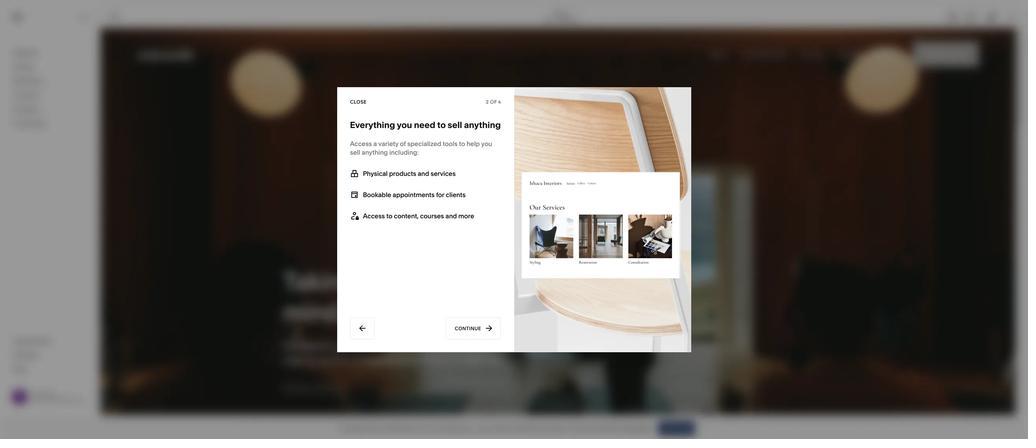 Task type: vqa. For each thing, say whether or not it's contained in the screenshot.
Continue button
yes



Task type: locate. For each thing, give the bounding box(es) containing it.
use
[[476, 425, 486, 433]]

2 horizontal spatial to
[[459, 140, 465, 148]]

physical products and services
[[363, 170, 456, 178]]

0 horizontal spatial you
[[397, 120, 412, 130]]

anything up help
[[464, 120, 501, 130]]

11/22/2023.
[[591, 425, 620, 433]]

you
[[397, 120, 412, 130], [481, 140, 492, 148]]

20%
[[397, 425, 408, 433]]

0 horizontal spatial a
[[347, 425, 350, 433]]

of left the 4 on the left of page
[[490, 99, 497, 105]]

for a limited time, take 20% off any new website plan. use code w11csave20 at checkout. expires 11/22/2023. offer terms.
[[337, 425, 652, 433]]

a right for
[[347, 425, 350, 433]]

selling link
[[13, 63, 87, 72]]

1 horizontal spatial to
[[437, 120, 446, 130]]

1 vertical spatial anything
[[362, 149, 388, 156]]

published
[[557, 17, 580, 23]]

take
[[385, 425, 396, 433]]

asset library
[[13, 337, 52, 345]]

access for access a variety of specialized tools to help you sell anything including:
[[350, 140, 372, 148]]

access down bookable
[[363, 212, 385, 220]]

a for limited
[[347, 425, 350, 433]]

of inside access a variety of specialized tools to help you sell anything including:
[[400, 140, 406, 148]]

access
[[350, 140, 372, 148], [363, 212, 385, 220]]

including:
[[389, 149, 419, 156]]

to left content,
[[386, 212, 392, 220]]

to left help
[[459, 140, 465, 148]]

at
[[537, 425, 542, 433]]

a left variety
[[373, 140, 377, 148]]

blacklashes1000@gmail.com
[[31, 398, 95, 404]]

to
[[437, 120, 446, 130], [459, 140, 465, 148], [386, 212, 392, 220]]

subscribe button
[[658, 422, 695, 436]]

marketing
[[13, 77, 44, 85]]

0 vertical spatial anything
[[464, 120, 501, 130]]

asset
[[13, 337, 30, 345]]

website
[[13, 49, 38, 57]]

need
[[414, 120, 435, 130]]

any
[[418, 425, 427, 433]]

0 horizontal spatial to
[[386, 212, 392, 220]]

0 vertical spatial sell
[[448, 120, 462, 130]]

1 horizontal spatial you
[[481, 140, 492, 148]]

tab list
[[943, 11, 980, 23]]

tyler black blacklashes1000@gmail.com
[[31, 391, 95, 404]]

sell
[[448, 120, 462, 130], [350, 149, 360, 156]]

0 horizontal spatial sell
[[350, 149, 360, 156]]

content,
[[394, 212, 419, 220]]

1 vertical spatial to
[[459, 140, 465, 148]]

and left services
[[418, 170, 429, 178]]

bookable appointments for clients
[[363, 191, 466, 199]]

anything
[[464, 120, 501, 130], [362, 149, 388, 156]]

anything down variety
[[362, 149, 388, 156]]

contacts link
[[13, 91, 87, 100]]

appointments
[[393, 191, 435, 199]]

products
[[389, 170, 416, 178]]

1 vertical spatial access
[[363, 212, 385, 220]]

1 horizontal spatial a
[[373, 140, 377, 148]]

you inside access a variety of specialized tools to help you sell anything including:
[[481, 140, 492, 148]]

a for variety
[[373, 140, 377, 148]]

0 horizontal spatial and
[[418, 170, 429, 178]]

of up the including:
[[400, 140, 406, 148]]

1 vertical spatial of
[[400, 140, 406, 148]]

offer terms. link
[[622, 425, 652, 433]]

you left 'need' at the top of the page
[[397, 120, 412, 130]]

0 vertical spatial of
[[490, 99, 497, 105]]

0 horizontal spatial anything
[[362, 149, 388, 156]]

sell up tools
[[448, 120, 462, 130]]

you right help
[[481, 140, 492, 148]]

subscribe
[[663, 426, 691, 432]]

scheduling
[[13, 120, 47, 127]]

website link
[[13, 48, 87, 58]]

home page · published
[[543, 11, 580, 23]]

to inside access a variety of specialized tools to help you sell anything including:
[[459, 140, 465, 148]]

and
[[418, 170, 429, 178], [445, 212, 457, 220]]

to right 'need' at the top of the page
[[437, 120, 446, 130]]

a
[[373, 140, 377, 148], [347, 425, 350, 433]]

help link
[[13, 365, 27, 374]]

sell down everything
[[350, 149, 360, 156]]

0 vertical spatial a
[[373, 140, 377, 148]]

a inside access a variety of specialized tools to help you sell anything including:
[[373, 140, 377, 148]]

4
[[498, 99, 501, 105]]

help
[[13, 366, 27, 374]]

and left more
[[445, 212, 457, 220]]

·
[[555, 17, 556, 23]]

1 vertical spatial a
[[347, 425, 350, 433]]

analytics
[[13, 105, 41, 113]]

of
[[490, 99, 497, 105], [400, 140, 406, 148]]

1 horizontal spatial anything
[[464, 120, 501, 130]]

settings
[[13, 352, 38, 359]]

0 horizontal spatial of
[[400, 140, 406, 148]]

marketing link
[[13, 77, 87, 86]]

anything inside access a variety of specialized tools to help you sell anything including:
[[362, 149, 388, 156]]

1 vertical spatial and
[[445, 212, 457, 220]]

access inside access a variety of specialized tools to help you sell anything including:
[[350, 140, 372, 148]]

settings link
[[13, 351, 87, 361]]

offer
[[622, 425, 634, 433]]

1 vertical spatial sell
[[350, 149, 360, 156]]

access down everything
[[350, 140, 372, 148]]

1 vertical spatial you
[[481, 140, 492, 148]]

0 vertical spatial access
[[350, 140, 372, 148]]

for
[[436, 191, 444, 199]]



Task type: describe. For each thing, give the bounding box(es) containing it.
continue button
[[446, 318, 501, 340]]

0 vertical spatial you
[[397, 120, 412, 130]]

variety
[[378, 140, 398, 148]]

continue
[[455, 326, 481, 332]]

time,
[[371, 425, 384, 433]]

limited
[[351, 425, 369, 433]]

close button
[[350, 95, 366, 109]]

library
[[31, 337, 52, 345]]

clients
[[446, 191, 466, 199]]

2
[[486, 99, 489, 105]]

checkout.
[[544, 425, 569, 433]]

close
[[350, 99, 366, 105]]

0 vertical spatial and
[[418, 170, 429, 178]]

services
[[431, 170, 456, 178]]

for
[[337, 425, 346, 433]]

off
[[410, 425, 416, 433]]

black
[[43, 391, 55, 397]]

scheduling link
[[13, 119, 87, 129]]

2 vertical spatial to
[[386, 212, 392, 220]]

code
[[487, 425, 501, 433]]

new
[[428, 425, 439, 433]]

expires
[[570, 425, 590, 433]]

access for access to content, courses and more
[[363, 212, 385, 220]]

0 vertical spatial to
[[437, 120, 446, 130]]

selling
[[13, 63, 33, 71]]

home
[[554, 11, 568, 17]]

specialized
[[407, 140, 441, 148]]

tyler
[[31, 391, 42, 397]]

help
[[467, 140, 480, 148]]

tools
[[443, 140, 458, 148]]

website
[[440, 425, 461, 433]]

asset library link
[[13, 337, 87, 346]]

sell inside access a variety of specialized tools to help you sell anything including:
[[350, 149, 360, 156]]

physical
[[363, 170, 388, 178]]

everything
[[350, 120, 395, 130]]

bookable
[[363, 191, 391, 199]]

1 horizontal spatial and
[[445, 212, 457, 220]]

access to content, courses and more
[[363, 212, 474, 220]]

2 of 4
[[486, 99, 501, 105]]

edit
[[109, 14, 121, 20]]

access a variety of specialized tools to help you sell anything including:
[[350, 140, 492, 156]]

courses
[[420, 212, 444, 220]]

plan.
[[462, 425, 475, 433]]

everything you need to sell anything
[[350, 120, 501, 130]]

1 horizontal spatial of
[[490, 99, 497, 105]]

contacts
[[13, 91, 40, 99]]

w11csave20
[[502, 425, 536, 433]]

terms.
[[636, 425, 652, 433]]

1 horizontal spatial sell
[[448, 120, 462, 130]]

analytics link
[[13, 105, 87, 114]]

edit button
[[104, 10, 126, 24]]

more
[[458, 212, 474, 220]]

page
[[543, 17, 554, 23]]



